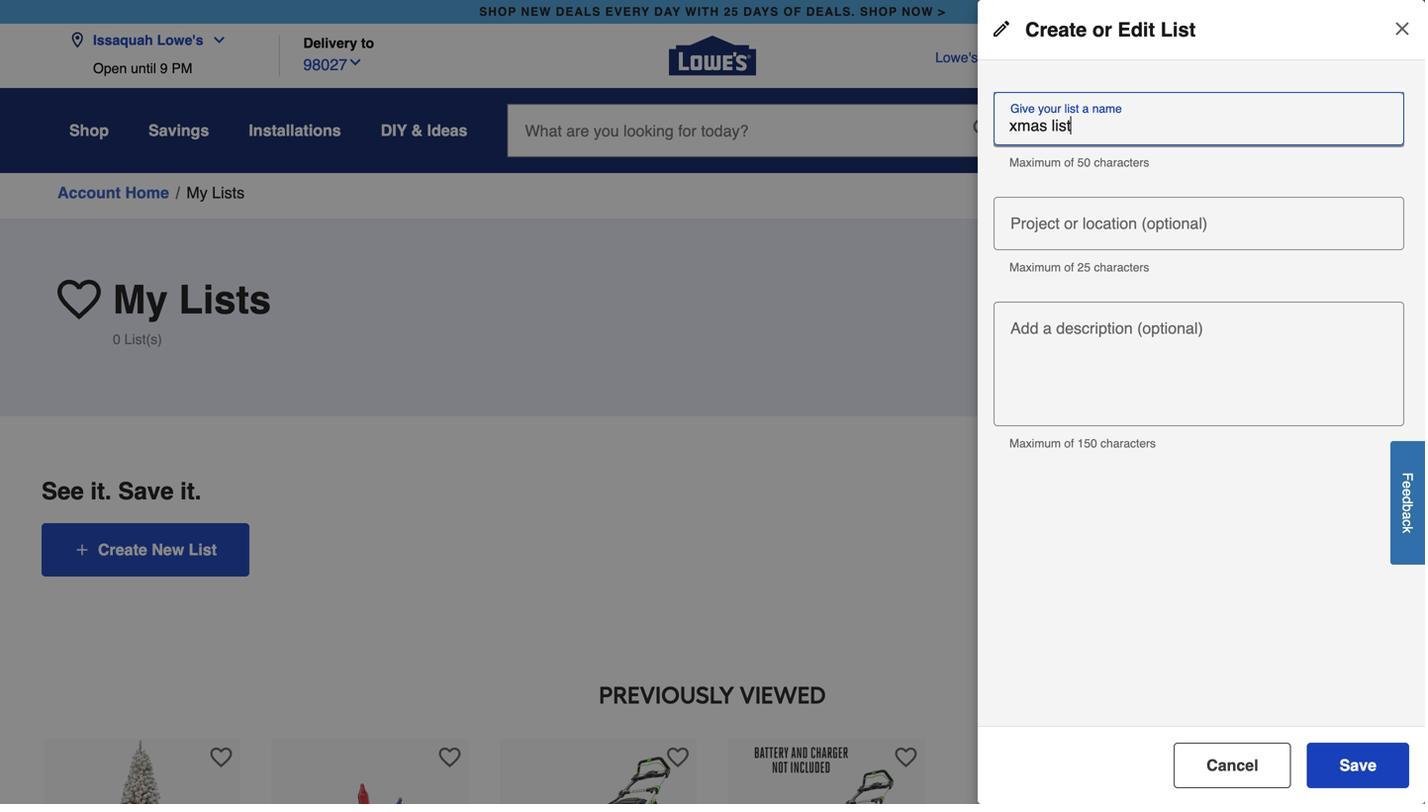 Task type: vqa. For each thing, say whether or not it's contained in the screenshot.
Cancel
yes



Task type: locate. For each thing, give the bounding box(es) containing it.
0
[[113, 332, 121, 347]]

status
[[1128, 49, 1167, 65]]

savings button
[[148, 113, 209, 148]]

e
[[1400, 481, 1416, 489], [1400, 489, 1416, 497]]

2 horizontal spatial lowe's
[[1280, 49, 1322, 65]]

create or edit list
[[1026, 18, 1196, 41]]

lists
[[1106, 144, 1131, 157], [212, 184, 245, 202], [179, 277, 271, 323]]

0 horizontal spatial 25
[[724, 5, 739, 19]]

save inside my lists main content
[[118, 478, 174, 505]]

my lists inside main content
[[187, 184, 245, 202]]

2 vertical spatial maximum
[[1010, 437, 1061, 451]]

lowe's for lowe's credit center
[[936, 49, 978, 65]]

1 horizontal spatial lowe's
[[936, 49, 978, 65]]

1 horizontal spatial list
[[1161, 18, 1196, 41]]

lowe's left "credit"
[[936, 49, 978, 65]]

1 horizontal spatial heart outline image
[[439, 747, 461, 769]]

1 vertical spatial 25
[[1078, 261, 1091, 275]]

0 vertical spatial save
[[118, 478, 174, 505]]

installations
[[249, 121, 341, 140]]

0 horizontal spatial my lists link
[[187, 181, 245, 205]]

issaquah
[[93, 32, 153, 48]]

shop new deals every day with 25 days of deals. shop now > link
[[475, 0, 950, 24]]

it.
[[90, 478, 112, 505], [180, 478, 201, 505]]

lowe's up pm
[[157, 32, 203, 48]]

issaquah lowe's button
[[69, 20, 235, 60]]

1 horizontal spatial my lists
[[1087, 144, 1131, 157]]

day
[[654, 5, 681, 19]]

1 vertical spatial characters
[[1094, 261, 1150, 275]]

lowe's home improvement lists image
[[1095, 115, 1119, 139]]

2 vertical spatial characters
[[1101, 437, 1156, 451]]

maximum for maximum of 50 characters
[[1010, 156, 1061, 170]]

my
[[1087, 144, 1103, 157], [187, 184, 208, 202], [113, 277, 168, 323]]

my lists right the home
[[187, 184, 245, 202]]

save button
[[1307, 743, 1410, 789]]

maximum for maximum of 25 characters
[[1010, 261, 1061, 275]]

my right the home
[[187, 184, 208, 202]]

of
[[1065, 156, 1074, 170], [1065, 261, 1074, 275], [1065, 437, 1074, 451]]

lowe's pro link
[[1280, 48, 1356, 67]]

diy
[[381, 121, 407, 140]]

2 vertical spatial lists
[[179, 277, 271, 323]]

2 horizontal spatial my
[[1087, 144, 1103, 157]]

center
[[1023, 49, 1065, 65]]

maximum of 25 characters
[[1010, 261, 1150, 275]]

1 maximum from the top
[[1010, 156, 1061, 170]]

None text field
[[1002, 116, 1397, 136]]

1 horizontal spatial 25
[[1078, 261, 1091, 275]]

of for 150
[[1065, 437, 1074, 451]]

issaquah lowe's
[[93, 32, 203, 48]]

create for create or edit list
[[1026, 18, 1087, 41]]

order status
[[1088, 49, 1167, 65]]

until
[[131, 60, 156, 76]]

k
[[1400, 527, 1416, 534]]

2 horizontal spatial heart outline image
[[896, 747, 917, 769]]

0 vertical spatial lists
[[1106, 144, 1131, 157]]

lowe's
[[157, 32, 203, 48], [936, 49, 978, 65], [1280, 49, 1322, 65]]

3 of from the top
[[1065, 437, 1074, 451]]

1 vertical spatial save
[[1340, 757, 1377, 775]]

new
[[152, 541, 184, 559]]

my down lowe's home improvement lists icon
[[1087, 144, 1103, 157]]

savings
[[148, 121, 209, 140]]

heart outline image
[[667, 747, 689, 769]]

maximum
[[1010, 156, 1061, 170], [1010, 261, 1061, 275], [1010, 437, 1061, 451]]

1 heart outline image from the left
[[211, 747, 232, 769]]

see it. save it.
[[42, 478, 201, 505]]

Search Query text field
[[508, 105, 958, 156]]

1 horizontal spatial my lists link
[[1087, 115, 1131, 158]]

lowe's inside "link"
[[936, 49, 978, 65]]

0 vertical spatial maximum
[[1010, 156, 1061, 170]]

my lists link left notifications
[[1087, 115, 1131, 158]]

0 horizontal spatial my
[[113, 277, 168, 323]]

plus image
[[74, 542, 90, 558]]

credit
[[982, 49, 1019, 65]]

list up status
[[1161, 18, 1196, 41]]

0 horizontal spatial it.
[[90, 478, 112, 505]]

shop
[[69, 121, 109, 140]]

e up b on the bottom right
[[1400, 489, 1416, 497]]

my lists link
[[1087, 115, 1131, 158], [187, 181, 245, 205]]

my lists link right the home
[[187, 181, 245, 205]]

order status link
[[1088, 48, 1167, 67]]

shop new deals every day with 25 days of deals. shop now >
[[479, 5, 946, 19]]

see
[[42, 478, 84, 505]]

now
[[902, 5, 934, 19]]

installations button
[[249, 113, 341, 148]]

2 vertical spatial of
[[1065, 437, 1074, 451]]

0 vertical spatial characters
[[1094, 156, 1150, 170]]

1 horizontal spatial it.
[[180, 478, 201, 505]]

0 horizontal spatial save
[[118, 478, 174, 505]]

list right the new
[[189, 541, 217, 559]]

diy & ideas button
[[381, 113, 468, 148]]

1 vertical spatial maximum
[[1010, 261, 1061, 275]]

1 horizontal spatial shop
[[860, 5, 898, 19]]

create up the 'center' on the top of the page
[[1026, 18, 1087, 41]]

3 maximum from the top
[[1010, 437, 1061, 451]]

my lists main content
[[0, 173, 1425, 805]]

shop left now at the top of page
[[860, 5, 898, 19]]

0 horizontal spatial heart outline image
[[211, 747, 232, 769]]

edit image
[[994, 21, 1010, 37]]

of
[[784, 5, 802, 19]]

shop
[[479, 5, 517, 19], [860, 5, 898, 19]]

1 vertical spatial create
[[98, 541, 147, 559]]

e up d
[[1400, 481, 1416, 489]]

None search field
[[507, 104, 1048, 176]]

2 of from the top
[[1065, 261, 1074, 275]]

0 vertical spatial my
[[1087, 144, 1103, 157]]

1 vertical spatial my lists
[[187, 184, 245, 202]]

save
[[118, 478, 174, 505], [1340, 757, 1377, 775]]

98027
[[303, 55, 347, 74]]

create new list
[[98, 541, 217, 559]]

deals.
[[806, 5, 856, 19]]

of for 50
[[1065, 156, 1074, 170]]

0 horizontal spatial list
[[189, 541, 217, 559]]

create right plus image
[[98, 541, 147, 559]]

1 horizontal spatial save
[[1340, 757, 1377, 775]]

0 horizontal spatial my lists
[[187, 184, 245, 202]]

1 vertical spatial my lists link
[[187, 181, 245, 205]]

maximum for maximum of 150 characters
[[1010, 437, 1061, 451]]

heart outline image
[[211, 747, 232, 769], [439, 747, 461, 769], [896, 747, 917, 769]]

my lists down lowe's home improvement lists icon
[[1087, 144, 1131, 157]]

characters
[[1094, 156, 1150, 170], [1094, 261, 1150, 275], [1101, 437, 1156, 451]]

notifications
[[1152, 144, 1217, 158]]

0 vertical spatial of
[[1065, 156, 1074, 170]]

weekly
[[1191, 49, 1236, 65]]

0 horizontal spatial create
[[98, 541, 147, 559]]

d
[[1400, 497, 1416, 504]]

25
[[724, 5, 739, 19], [1078, 261, 1091, 275]]

previously viewed
[[599, 682, 826, 710]]

it. right see
[[90, 478, 112, 505]]

account
[[57, 184, 121, 202]]

lowe's credit center
[[936, 49, 1065, 65]]

shop left new
[[479, 5, 517, 19]]

1 vertical spatial my
[[187, 184, 208, 202]]

1 of from the top
[[1065, 156, 1074, 170]]

1 shop from the left
[[479, 5, 517, 19]]

lowe's credit center link
[[936, 48, 1065, 67]]

a
[[1400, 512, 1416, 520]]

2 maximum from the top
[[1010, 261, 1061, 275]]

0 horizontal spatial shop
[[479, 5, 517, 19]]

1 vertical spatial list
[[189, 541, 217, 559]]

2 vertical spatial my
[[113, 277, 168, 323]]

weekly ad
[[1191, 49, 1256, 65]]

2 shop from the left
[[860, 5, 898, 19]]

cancel button
[[1174, 743, 1291, 789]]

lowe's left pro
[[1280, 49, 1322, 65]]

1 vertical spatial of
[[1065, 261, 1074, 275]]

0 horizontal spatial lowe's
[[157, 32, 203, 48]]

viewed
[[740, 682, 826, 710]]

list
[[1161, 18, 1196, 41], [189, 541, 217, 559]]

my lists
[[1087, 144, 1131, 157], [187, 184, 245, 202]]

1 horizontal spatial create
[[1026, 18, 1087, 41]]

None text field
[[1002, 197, 1397, 241], [1002, 330, 1397, 417], [1002, 197, 1397, 241], [1002, 330, 1397, 417]]

0 vertical spatial create
[[1026, 18, 1087, 41]]

list(s)
[[124, 332, 162, 347]]

1 e from the top
[[1400, 481, 1416, 489]]

of for 25
[[1065, 261, 1074, 275]]

my up list(s)
[[113, 277, 168, 323]]

create inside button
[[98, 541, 147, 559]]

it. up the new
[[180, 478, 201, 505]]



Task type: describe. For each thing, give the bounding box(es) containing it.
save inside button
[[1340, 757, 1377, 775]]

1 vertical spatial lists
[[212, 184, 245, 202]]

or
[[1093, 18, 1112, 41]]

new
[[521, 5, 552, 19]]

previously
[[599, 682, 735, 710]]

ideas
[[427, 121, 468, 140]]

previously viewed heading
[[42, 676, 1384, 716]]

98027 button
[[303, 51, 363, 77]]

shop button
[[69, 113, 109, 148]]

order
[[1088, 49, 1124, 65]]

lowe's pro
[[1280, 49, 1356, 65]]

>
[[938, 5, 946, 19]]

f e e d b a c k
[[1400, 473, 1416, 534]]

delivery to
[[303, 35, 374, 51]]

0 vertical spatial my lists link
[[1087, 115, 1131, 158]]

create new list button
[[42, 524, 250, 577]]

chevron down image
[[347, 54, 363, 70]]

account home link
[[57, 181, 169, 205]]

f e e d b a c k button
[[1391, 441, 1425, 565]]

1 it. from the left
[[90, 478, 112, 505]]

edit
[[1118, 18, 1155, 41]]

every
[[606, 5, 650, 19]]

3 heart outline image from the left
[[896, 747, 917, 769]]

0 vertical spatial 25
[[724, 5, 739, 19]]

2 e from the top
[[1400, 489, 1416, 497]]

characters for maximum of 25 characters
[[1094, 261, 1150, 275]]

location image
[[69, 32, 85, 48]]

search image
[[974, 119, 993, 139]]

cart
[[1332, 144, 1355, 158]]

delivery
[[303, 35, 357, 51]]

open
[[93, 60, 127, 76]]

my inside my lists 0 list(s)
[[113, 277, 168, 323]]

characters for maximum of 150 characters
[[1101, 437, 1156, 451]]

pm
[[172, 60, 192, 76]]

f
[[1400, 473, 1416, 481]]

c
[[1400, 520, 1416, 527]]

2 it. from the left
[[180, 478, 201, 505]]

lists inside my lists 0 list(s)
[[179, 277, 271, 323]]

lowe's inside button
[[157, 32, 203, 48]]

lowe's home improvement logo image
[[669, 12, 756, 99]]

0 vertical spatial my lists
[[1087, 144, 1131, 157]]

noah
[[1251, 144, 1279, 157]]

days
[[744, 5, 779, 19]]

home
[[125, 184, 169, 202]]

close image
[[1393, 19, 1413, 39]]

my lists link inside main content
[[187, 181, 245, 205]]

list inside button
[[189, 541, 217, 559]]

maximum of 150 characters
[[1010, 437, 1156, 451]]

50
[[1078, 156, 1091, 170]]

diy & ideas
[[381, 121, 468, 140]]

deals
[[556, 5, 601, 19]]

9
[[160, 60, 168, 76]]

weekly ad link
[[1191, 48, 1256, 67]]

cancel
[[1207, 757, 1259, 775]]

chevron down image
[[203, 32, 227, 48]]

camera image
[[1018, 121, 1038, 141]]

characters for maximum of 50 characters
[[1094, 156, 1150, 170]]

cart button
[[1305, 116, 1356, 159]]

maximum of 50 characters
[[1010, 156, 1150, 170]]

150
[[1078, 437, 1098, 451]]

0 vertical spatial list
[[1161, 18, 1196, 41]]

lowe's for lowe's pro
[[1280, 49, 1322, 65]]

1 horizontal spatial my
[[187, 184, 208, 202]]

account home
[[57, 184, 169, 202]]

open until 9 pm
[[93, 60, 192, 76]]

b
[[1400, 504, 1416, 512]]

&
[[411, 121, 423, 140]]

my lists 0 list(s)
[[113, 277, 271, 347]]

ad
[[1239, 49, 1256, 65]]

create for create new list
[[98, 541, 147, 559]]

2 heart outline image from the left
[[439, 747, 461, 769]]

pro
[[1326, 49, 1356, 65]]

to
[[361, 35, 374, 51]]

with
[[685, 5, 720, 19]]



